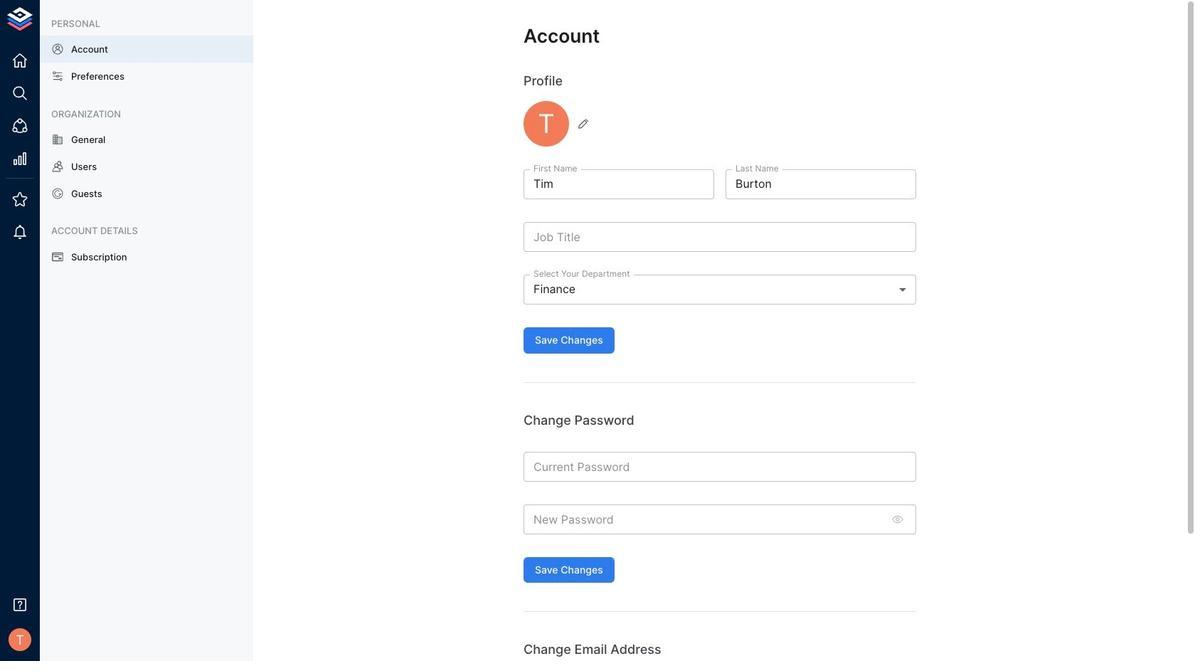 Task type: locate. For each thing, give the bounding box(es) containing it.
0 vertical spatial password password field
[[524, 452, 917, 482]]

1 password password field from the top
[[524, 452, 917, 482]]

John text field
[[524, 170, 715, 199]]

1 vertical spatial password password field
[[524, 505, 884, 534]]

  field
[[524, 275, 917, 305]]

Password password field
[[524, 452, 917, 482], [524, 505, 884, 534]]



Task type: describe. For each thing, give the bounding box(es) containing it.
2 password password field from the top
[[524, 505, 884, 534]]

CEO text field
[[524, 222, 917, 252]]

Doe text field
[[726, 170, 917, 199]]



Task type: vqa. For each thing, say whether or not it's contained in the screenshot.
Table of Contents icon
no



